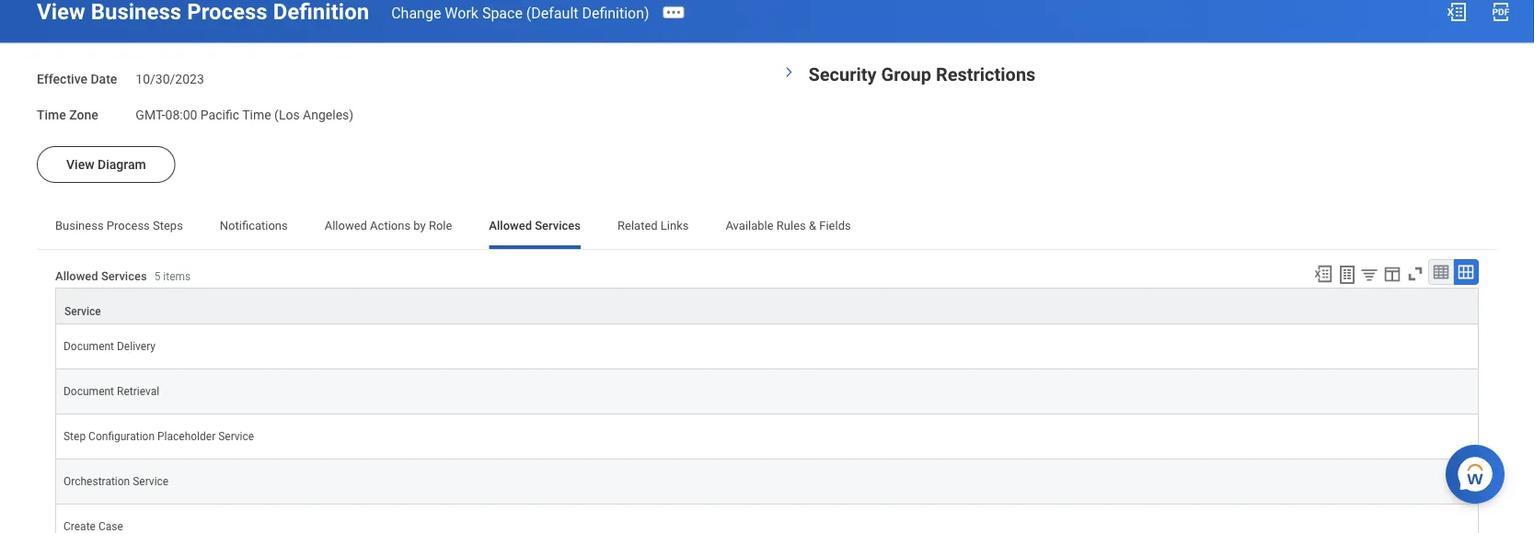 Task type: vqa. For each thing, say whether or not it's contained in the screenshot.
activity stream IMAGE
no



Task type: locate. For each thing, give the bounding box(es) containing it.
orchestration service element
[[63, 472, 169, 489]]

time
[[37, 107, 66, 122], [242, 107, 271, 122]]

available
[[726, 219, 774, 232]]

service row
[[55, 288, 1479, 325]]

service inside popup button
[[64, 306, 101, 318]]

view diagram
[[66, 157, 146, 172]]

1 document from the top
[[63, 341, 114, 353]]

tab list
[[37, 205, 1497, 249]]

export to excel image left view printable version (pdf) icon
[[1446, 1, 1468, 23]]

0 horizontal spatial time
[[37, 107, 66, 122]]

services left related
[[535, 219, 581, 232]]

document left delivery
[[63, 341, 114, 353]]

2 horizontal spatial allowed
[[489, 219, 532, 232]]

service
[[64, 306, 101, 318], [218, 431, 254, 444], [133, 476, 169, 489]]

step configuration placeholder service element
[[63, 427, 254, 444]]

step
[[63, 431, 86, 444]]

document retrieval element
[[63, 382, 159, 399]]

1 horizontal spatial time
[[242, 107, 271, 122]]

view diagram button
[[37, 146, 176, 183]]

export to worksheets image
[[1336, 264, 1358, 286]]

1 vertical spatial service
[[218, 431, 254, 444]]

service up document delivery "element"
[[64, 306, 101, 318]]

(default
[[526, 4, 578, 21]]

1 horizontal spatial services
[[535, 219, 581, 232]]

service inside "element"
[[218, 431, 254, 444]]

2 time from the left
[[242, 107, 271, 122]]

2 horizontal spatial service
[[218, 431, 254, 444]]

1 vertical spatial services
[[101, 269, 147, 283]]

0 horizontal spatial services
[[101, 269, 147, 283]]

allowed services
[[489, 219, 581, 232]]

security group restrictions button
[[808, 64, 1036, 86]]

1 horizontal spatial export to excel image
[[1446, 1, 1468, 23]]

group
[[881, 64, 931, 86]]

placeholder
[[157, 431, 216, 444]]

security group restrictions
[[808, 64, 1036, 86]]

1 time from the left
[[37, 107, 66, 122]]

allowed down business
[[55, 269, 98, 283]]

related links
[[618, 219, 689, 232]]

work
[[445, 4, 478, 21]]

services left "5"
[[101, 269, 147, 283]]

1 vertical spatial export to excel image
[[1313, 264, 1333, 284]]

configuration
[[88, 431, 155, 444]]

0 horizontal spatial service
[[64, 306, 101, 318]]

security
[[808, 64, 877, 86]]

restrictions
[[936, 64, 1036, 86]]

items
[[163, 270, 191, 283]]

0 horizontal spatial export to excel image
[[1313, 264, 1333, 284]]

available rules & fields
[[726, 219, 851, 232]]

service right placeholder
[[218, 431, 254, 444]]

allowed for allowed services
[[489, 219, 532, 232]]

document for document retrieval
[[63, 386, 114, 399]]

services for allowed services
[[535, 219, 581, 232]]

document delivery
[[63, 341, 156, 353]]

export to excel image left export to worksheets image
[[1313, 264, 1333, 284]]

service down step configuration placeholder service
[[133, 476, 169, 489]]

process
[[107, 219, 150, 232]]

document up step
[[63, 386, 114, 399]]

2 vertical spatial service
[[133, 476, 169, 489]]

tab list containing business process steps
[[37, 205, 1497, 249]]

gmt-
[[136, 107, 165, 122]]

orchestration service
[[63, 476, 169, 489]]

1 vertical spatial document
[[63, 386, 114, 399]]

services inside tab list
[[535, 219, 581, 232]]

time inside "gmt-08:00 pacific time (los angeles)" element
[[242, 107, 271, 122]]

allowed right role
[[489, 219, 532, 232]]

orchestration
[[63, 476, 130, 489]]

export to excel image for document delivery
[[1313, 264, 1333, 284]]

rules
[[777, 219, 806, 232]]

2 document from the top
[[63, 386, 114, 399]]

fields
[[819, 219, 851, 232]]

services
[[535, 219, 581, 232], [101, 269, 147, 283]]

allowed left actions
[[325, 219, 367, 232]]

export to excel image
[[1446, 1, 1468, 23], [1313, 264, 1333, 284]]

document for document delivery
[[63, 341, 114, 353]]

time zone
[[37, 107, 98, 122]]

diagram
[[98, 157, 146, 172]]

0 vertical spatial services
[[535, 219, 581, 232]]

allowed actions by role
[[325, 219, 452, 232]]

document
[[63, 341, 114, 353], [63, 386, 114, 399]]

time left the (los
[[242, 107, 271, 122]]

export to excel image for business process steps
[[1446, 1, 1468, 23]]

0 vertical spatial export to excel image
[[1446, 1, 1468, 23]]

allowed
[[325, 219, 367, 232], [489, 219, 532, 232], [55, 269, 98, 283]]

time left zone
[[37, 107, 66, 122]]

angeles)
[[303, 107, 354, 122]]

1 horizontal spatial allowed
[[325, 219, 367, 232]]

date
[[91, 71, 117, 87]]

1 horizontal spatial service
[[133, 476, 169, 489]]

0 vertical spatial document
[[63, 341, 114, 353]]

document inside "element"
[[63, 341, 114, 353]]

document delivery element
[[63, 337, 156, 353]]

0 vertical spatial service
[[64, 306, 101, 318]]

view printable version (pdf) image
[[1490, 1, 1512, 23]]

toolbar
[[1305, 260, 1479, 288]]



Task type: describe. For each thing, give the bounding box(es) containing it.
role
[[429, 219, 452, 232]]

allowed for allowed actions by role
[[325, 219, 367, 232]]

view
[[66, 157, 94, 172]]

space
[[482, 4, 523, 21]]

&
[[809, 219, 816, 232]]

by
[[413, 219, 426, 232]]

click to view/edit grid preferences image
[[1382, 264, 1402, 284]]

10/30/2023
[[136, 71, 204, 87]]

gmt-08:00 pacific time (los angeles) element
[[136, 103, 354, 122]]

notifications
[[220, 219, 288, 232]]

(los
[[274, 107, 300, 122]]

zone
[[69, 107, 98, 122]]

change work space (default definition) link
[[391, 4, 649, 21]]

business process steps
[[55, 219, 183, 232]]

retrieval
[[117, 386, 159, 399]]

0 horizontal spatial allowed
[[55, 269, 98, 283]]

5
[[154, 270, 160, 283]]

effective date element
[[136, 60, 204, 88]]

expand table image
[[1457, 263, 1475, 282]]

fullscreen image
[[1405, 264, 1425, 284]]

delivery
[[117, 341, 156, 353]]

allowed services 5 items
[[55, 269, 191, 283]]

pacific
[[200, 107, 239, 122]]

business
[[55, 219, 104, 232]]

document retrieval
[[63, 386, 159, 399]]

gmt-08:00 pacific time (los angeles)
[[136, 107, 354, 122]]

change
[[391, 4, 441, 21]]

08:00
[[165, 107, 197, 122]]

related
[[618, 219, 658, 232]]

services for allowed services 5 items
[[101, 269, 147, 283]]

change work space (default definition)
[[391, 4, 649, 21]]

steps
[[153, 219, 183, 232]]

create case element
[[63, 517, 123, 534]]

service button
[[56, 289, 1478, 324]]

select to filter grid data image
[[1359, 265, 1379, 284]]

effective
[[37, 71, 87, 87]]

actions
[[370, 219, 411, 232]]

step configuration placeholder service
[[63, 431, 254, 444]]

chevron down image
[[783, 61, 796, 83]]

links
[[661, 219, 689, 232]]

table image
[[1432, 263, 1450, 282]]

effective date
[[37, 71, 117, 87]]

definition)
[[582, 4, 649, 21]]



